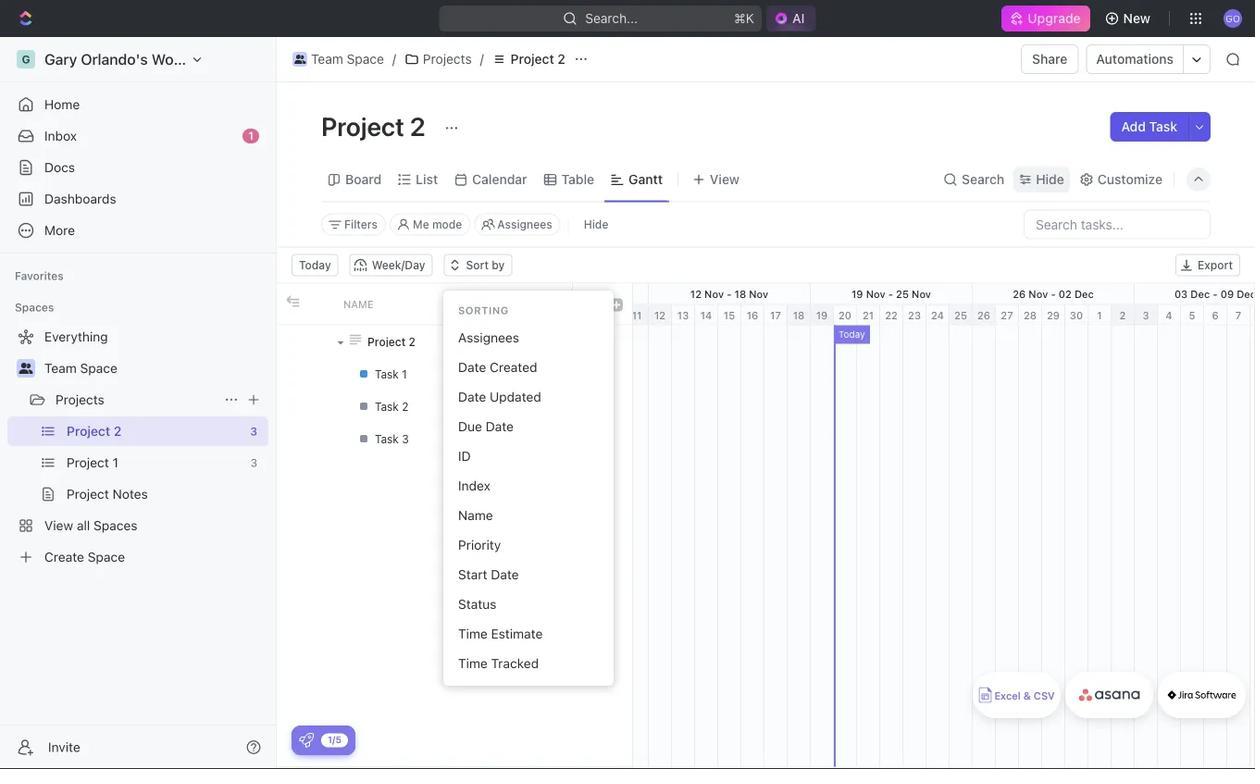 Task type: describe. For each thing, give the bounding box(es) containing it.
0 vertical spatial assignees button
[[474, 213, 561, 236]]

id
[[458, 448, 471, 464]]

name button
[[451, 501, 606, 530]]

1 vertical spatial assignees button
[[451, 323, 606, 353]]

project 2 inside cell
[[367, 335, 416, 348]]

docs link
[[7, 153, 268, 182]]

 image for fourth column header
[[610, 298, 623, 311]]

created
[[490, 360, 537, 375]]

calendar link
[[468, 167, 527, 193]]

19 nov - 25 nov element
[[811, 284, 973, 304]]

13
[[677, 309, 689, 321]]

2 dec from the left
[[1191, 288, 1210, 300]]

task 3 row
[[277, 423, 632, 455]]

date up due
[[458, 389, 486, 404]]

excel & csv
[[994, 690, 1055, 702]]

sort by
[[466, 259, 505, 272]]

start
[[458, 567, 487, 582]]

table
[[562, 172, 594, 187]]

hide button
[[1014, 167, 1070, 193]]

Search tasks... text field
[[1025, 211, 1210, 238]]

21 element
[[857, 305, 880, 325]]

3 column header from the left
[[573, 284, 601, 324]]

tracked
[[491, 656, 539, 671]]

new
[[1123, 11, 1150, 26]]

1 vertical spatial 1
[[1097, 309, 1102, 321]]

09
[[1220, 288, 1234, 300]]

add task
[[1121, 119, 1177, 134]]

date updated
[[458, 389, 541, 404]]

03
[[1174, 288, 1188, 300]]

23
[[908, 309, 921, 321]]

19 element
[[811, 305, 834, 325]]

27 element
[[996, 305, 1019, 325]]

task for task 1
[[375, 367, 399, 380]]

19 for 19
[[816, 309, 828, 321]]

28 element
[[1019, 305, 1042, 325]]

id button
[[451, 441, 606, 471]]

15
[[724, 309, 735, 321]]

time estimate button
[[451, 619, 606, 649]]

12 for 12 nov - 18 nov
[[690, 288, 702, 300]]

time for time estimate
[[458, 626, 488, 641]]

excel & csv link
[[973, 672, 1061, 718]]

date created button
[[451, 353, 606, 382]]

sort
[[466, 259, 489, 272]]

board
[[345, 172, 382, 187]]

time estimate
[[458, 626, 543, 641]]

search...
[[585, 11, 638, 26]]

0 vertical spatial projects link
[[400, 48, 476, 70]]

0 vertical spatial space
[[347, 51, 384, 67]]

12 element
[[649, 305, 672, 325]]

home
[[44, 97, 80, 112]]

date updated button
[[451, 382, 606, 412]]

2 inside project 2 link
[[558, 51, 565, 67]]

task for task 2
[[375, 400, 399, 413]]

1 vertical spatial project 2
[[321, 111, 431, 141]]

name inside button
[[458, 508, 493, 523]]

onboarding checklist button element
[[299, 733, 314, 748]]

25 element
[[950, 305, 973, 325]]

export button
[[1175, 254, 1240, 276]]

05 nov - 11 nov
[[528, 288, 606, 300]]

12 nov - 18 nov
[[690, 288, 768, 300]]

priority
[[458, 537, 501, 553]]

30
[[1070, 309, 1083, 321]]

today inside button
[[299, 259, 331, 272]]

search
[[962, 172, 1004, 187]]

team space link inside tree
[[44, 354, 265, 383]]

due date button
[[451, 412, 606, 441]]

16 element
[[741, 305, 765, 325]]

task 3
[[375, 432, 409, 445]]

tree inside 'sidebar' navigation
[[7, 322, 268, 572]]

dec for 02
[[1074, 288, 1094, 300]]

03 dec - 09 dec element
[[1135, 284, 1255, 304]]

favorites button
[[7, 265, 71, 287]]

sorting
[[458, 305, 509, 317]]

1 horizontal spatial team space
[[311, 51, 384, 67]]

task 1 row
[[277, 358, 632, 390]]

14 element
[[695, 305, 718, 325]]

team inside 'sidebar' navigation
[[44, 361, 77, 376]]

26 for 26 nov - 02 dec
[[1013, 288, 1026, 300]]

task for task 3
[[375, 432, 399, 445]]

projects link inside tree
[[56, 385, 217, 415]]

1 horizontal spatial user group image
[[294, 55, 306, 64]]

sidebar navigation
[[0, 37, 277, 769]]

29 element
[[1042, 305, 1065, 325]]

- for 11
[[567, 288, 571, 300]]

home link
[[7, 90, 268, 119]]

dashboards
[[44, 191, 116, 206]]

2 column header from the left
[[305, 284, 332, 324]]

project 2 cell
[[332, 325, 573, 358]]

onboarding checklist button image
[[299, 733, 314, 748]]

board link
[[342, 167, 382, 193]]

automations
[[1096, 51, 1174, 67]]

5
[[1189, 309, 1195, 321]]

11 element
[[626, 305, 649, 325]]

list
[[416, 172, 438, 187]]

4 nov from the left
[[749, 288, 768, 300]]

⌘k
[[734, 11, 754, 26]]

&
[[1023, 690, 1031, 702]]

2 inside to do 
 
 
 
 
 task 2 cell
[[402, 400, 409, 413]]

3 nov from the left
[[704, 288, 724, 300]]

- for 18
[[727, 288, 732, 300]]

1 vertical spatial assignees
[[458, 330, 519, 345]]

27
[[1001, 309, 1013, 321]]

26 element
[[973, 305, 996, 325]]

1 nov from the left
[[544, 288, 564, 300]]

- for 25
[[888, 288, 893, 300]]

docs
[[44, 160, 75, 175]]

upgrade link
[[1002, 6, 1090, 31]]

user group image inside tree
[[19, 363, 33, 374]]

- for 09
[[1213, 288, 1218, 300]]

in progress 
 
 
 
 
 task 1 cell
[[332, 358, 573, 390]]

4 column header from the left
[[601, 284, 632, 324]]

invite
[[48, 740, 80, 755]]

15 element
[[718, 305, 741, 325]]

inbox
[[44, 128, 77, 143]]

22
[[885, 309, 898, 321]]

12 nov - 18 nov element
[[649, 284, 811, 304]]

date inside button
[[458, 360, 486, 375]]

20
[[839, 309, 852, 321]]

29
[[1047, 309, 1060, 321]]

status button
[[451, 590, 606, 619]]

gantt link
[[625, 167, 663, 193]]

time tracked
[[458, 656, 539, 671]]

project 2 - 0.00% row
[[277, 325, 632, 358]]

 image for 4th column header from the right
[[286, 295, 299, 308]]

share button
[[1021, 44, 1079, 74]]

task 2 row
[[277, 390, 632, 423]]

start date
[[458, 567, 519, 582]]

28
[[1024, 309, 1037, 321]]

time for time tracked
[[458, 656, 488, 671]]

today button
[[292, 254, 338, 276]]

task 1
[[375, 367, 407, 380]]

new button
[[1097, 4, 1162, 33]]

date right due
[[486, 419, 514, 434]]



Task type: vqa. For each thing, say whether or not it's contained in the screenshot.
Use the Recents card
no



Task type: locate. For each thing, give the bounding box(es) containing it.
26 nov - 02 dec element
[[973, 284, 1135, 304]]

0 vertical spatial hide
[[1036, 172, 1064, 187]]

2 time from the top
[[458, 656, 488, 671]]

19
[[851, 288, 863, 300], [816, 309, 828, 321]]

by
[[492, 259, 505, 272]]

0 horizontal spatial team
[[44, 361, 77, 376]]

time tracked button
[[451, 649, 606, 678]]

11 left 12 element
[[632, 309, 642, 321]]

dec right 02
[[1074, 288, 1094, 300]]

30 element
[[1065, 305, 1088, 325]]

date created
[[458, 360, 537, 375]]

0 vertical spatial 18
[[734, 288, 746, 300]]

 image down today button
[[286, 295, 299, 308]]

projects inside tree
[[56, 392, 104, 407]]

22 element
[[880, 305, 903, 325]]

1 vertical spatial team space
[[44, 361, 117, 376]]

0 horizontal spatial 25
[[896, 288, 909, 300]]

16
[[747, 309, 758, 321]]

8 element
[[1250, 305, 1255, 325]]

1 vertical spatial 3
[[402, 432, 409, 445]]

0 horizontal spatial 12
[[654, 309, 666, 321]]

hide
[[1036, 172, 1064, 187], [584, 218, 608, 231]]

1/5
[[328, 734, 342, 745]]

18
[[734, 288, 746, 300], [793, 309, 805, 321]]

hide right search
[[1036, 172, 1064, 187]]

2 horizontal spatial 1
[[1097, 309, 1102, 321]]

2 vertical spatial 1
[[402, 367, 407, 380]]

1 vertical spatial team
[[44, 361, 77, 376]]

customize
[[1098, 172, 1162, 187]]

1 vertical spatial team space link
[[44, 354, 265, 383]]

0 horizontal spatial 26
[[977, 309, 990, 321]]

0 vertical spatial user group image
[[294, 55, 306, 64]]

26 right 25 element
[[977, 309, 990, 321]]

0 vertical spatial 3
[[1143, 309, 1149, 321]]

3 dec from the left
[[1237, 288, 1255, 300]]

1 horizontal spatial 11
[[632, 309, 642, 321]]

export
[[1198, 259, 1233, 272]]

12 for 12
[[654, 309, 666, 321]]

0 vertical spatial team
[[311, 51, 343, 67]]

0 vertical spatial project 2
[[511, 51, 565, 67]]

1 vertical spatial time
[[458, 656, 488, 671]]

26 nov - 02 dec
[[1013, 288, 1094, 300]]

4
[[1166, 309, 1172, 321]]

1 vertical spatial hide
[[584, 218, 608, 231]]

25 right "24" element
[[954, 309, 967, 321]]

2 - from the left
[[727, 288, 732, 300]]

18 right 17 element
[[793, 309, 805, 321]]

12 up 14
[[690, 288, 702, 300]]

0 horizontal spatial user group image
[[19, 363, 33, 374]]

1 horizontal spatial 12
[[690, 288, 702, 300]]

task
[[1149, 119, 1177, 134], [375, 367, 399, 380], [375, 400, 399, 413], [375, 432, 399, 445]]

0 vertical spatial projects
[[423, 51, 472, 67]]

2 vertical spatial project 2
[[367, 335, 416, 348]]

dashboards link
[[7, 184, 268, 214]]

 image
[[286, 295, 299, 308], [610, 298, 623, 311]]

26
[[1013, 288, 1026, 300], [977, 309, 990, 321]]

1 horizontal spatial projects
[[423, 51, 472, 67]]

11 right 05
[[574, 288, 584, 300]]

start date button
[[451, 560, 606, 590]]

0 vertical spatial team space
[[311, 51, 384, 67]]

index
[[458, 478, 490, 493]]

26 up 28
[[1013, 288, 1026, 300]]

1 horizontal spatial hide
[[1036, 172, 1064, 187]]

task down task 2
[[375, 432, 399, 445]]

1 horizontal spatial 25
[[954, 309, 967, 321]]

hide button
[[576, 213, 616, 236]]

/
[[392, 51, 396, 67], [480, 51, 484, 67]]

1 inside in progress 
 
 
 
 
 task 1 "cell"
[[402, 367, 407, 380]]

19 for 19 nov - 25 nov
[[851, 288, 863, 300]]

- left 02
[[1051, 288, 1056, 300]]

1 horizontal spatial 26
[[1013, 288, 1026, 300]]

spaces
[[15, 301, 54, 314]]

customize button
[[1073, 167, 1168, 193]]

03 dec - 09 dec
[[1174, 288, 1255, 300]]

name inside column header
[[343, 298, 374, 310]]

team
[[311, 51, 343, 67], [44, 361, 77, 376]]

column header
[[277, 284, 305, 324], [305, 284, 332, 324], [573, 284, 601, 324], [601, 284, 632, 324]]

19 up the 21
[[851, 288, 863, 300]]

1 inside 'sidebar' navigation
[[248, 129, 254, 142]]

21
[[863, 309, 874, 321]]

1 vertical spatial project
[[321, 111, 404, 141]]

team space
[[311, 51, 384, 67], [44, 361, 117, 376]]

02
[[1059, 288, 1072, 300]]

task inside row
[[375, 432, 399, 445]]

automations button
[[1087, 45, 1183, 73]]

-
[[567, 288, 571, 300], [727, 288, 732, 300], [888, 288, 893, 300], [1051, 288, 1056, 300], [1213, 288, 1218, 300]]

1 horizontal spatial 19
[[851, 288, 863, 300]]

hide inside dropdown button
[[1036, 172, 1064, 187]]

1 horizontal spatial space
[[347, 51, 384, 67]]

1 - from the left
[[567, 288, 571, 300]]

5 nov from the left
[[866, 288, 885, 300]]

0 vertical spatial 25
[[896, 288, 909, 300]]

dec
[[1074, 288, 1094, 300], [1191, 288, 1210, 300], [1237, 288, 1255, 300]]

3 inside cell
[[402, 432, 409, 445]]

1 horizontal spatial today
[[839, 329, 865, 340]]

1 horizontal spatial dec
[[1191, 288, 1210, 300]]

0 vertical spatial 26
[[1013, 288, 1026, 300]]

task 2
[[375, 400, 409, 413]]

0 vertical spatial 11
[[574, 288, 584, 300]]

0 vertical spatial 1
[[248, 129, 254, 142]]

3 left 4
[[1143, 309, 1149, 321]]

1
[[248, 129, 254, 142], [1097, 309, 1102, 321], [402, 367, 407, 380]]

- right 05
[[567, 288, 571, 300]]

23 element
[[903, 305, 926, 325]]

1 horizontal spatial name
[[458, 508, 493, 523]]

0 horizontal spatial /
[[392, 51, 396, 67]]

0 vertical spatial assignees
[[497, 218, 552, 231]]

1 vertical spatial 25
[[954, 309, 967, 321]]

0 horizontal spatial today
[[299, 259, 331, 272]]

time down time estimate
[[458, 656, 488, 671]]

today
[[299, 259, 331, 272], [839, 329, 865, 340]]

17
[[770, 309, 781, 321]]

19 right 18 element
[[816, 309, 828, 321]]

hide down table
[[584, 218, 608, 231]]

1 column header from the left
[[277, 284, 305, 324]]

name
[[343, 298, 374, 310], [458, 508, 493, 523]]

0 horizontal spatial 11
[[574, 288, 584, 300]]

tree containing team space
[[7, 322, 268, 572]]

0 horizontal spatial name
[[343, 298, 374, 310]]

row group containing project 2
[[277, 325, 632, 767]]

1 horizontal spatial projects link
[[400, 48, 476, 70]]

6
[[1212, 309, 1219, 321]]

task right add
[[1149, 119, 1177, 134]]

24 element
[[926, 305, 950, 325]]

to do 
 
 
 
 
 task 2 cell
[[332, 390, 573, 423]]

task up task 2
[[375, 367, 399, 380]]

0 horizontal spatial team space link
[[44, 354, 265, 383]]

0 horizontal spatial hide
[[584, 218, 608, 231]]

1 horizontal spatial team
[[311, 51, 343, 67]]

1 time from the top
[[458, 626, 488, 641]]

search button
[[938, 167, 1010, 193]]

0 vertical spatial time
[[458, 626, 488, 641]]

sort by button
[[444, 254, 512, 276]]

2 vertical spatial project
[[367, 335, 406, 348]]

- left 09
[[1213, 288, 1218, 300]]

0 horizontal spatial 18
[[734, 288, 746, 300]]

1 vertical spatial today
[[839, 329, 865, 340]]

0 horizontal spatial projects link
[[56, 385, 217, 415]]

3
[[1143, 309, 1149, 321], [402, 432, 409, 445]]

time down status at left bottom
[[458, 626, 488, 641]]

1 vertical spatial projects
[[56, 392, 104, 407]]

tree grid containing project 2
[[277, 284, 632, 767]]

sort by button
[[444, 254, 512, 276]]

name column header
[[332, 284, 573, 324]]

team space inside 'sidebar' navigation
[[44, 361, 117, 376]]

2
[[558, 51, 565, 67], [410, 111, 426, 141], [1120, 309, 1126, 321], [409, 335, 416, 348], [402, 400, 409, 413]]

0 vertical spatial today
[[299, 259, 331, 272]]

0 vertical spatial 12
[[690, 288, 702, 300]]

dec right 09
[[1237, 288, 1255, 300]]

0 horizontal spatial team space
[[44, 361, 117, 376]]

1 horizontal spatial 3
[[1143, 309, 1149, 321]]

upgrade
[[1028, 11, 1081, 26]]

18 element
[[788, 305, 811, 325]]

hide inside button
[[584, 218, 608, 231]]

1 horizontal spatial /
[[480, 51, 484, 67]]

list link
[[412, 167, 438, 193]]

tree grid
[[277, 284, 632, 767]]

user group image
[[294, 55, 306, 64], [19, 363, 33, 374]]

1 horizontal spatial 1
[[402, 367, 407, 380]]

1 vertical spatial projects link
[[56, 385, 217, 415]]

project 2
[[511, 51, 565, 67], [321, 111, 431, 141], [367, 335, 416, 348]]

0 horizontal spatial 1
[[248, 129, 254, 142]]

to do 
 
 
 
 
 task 3 cell
[[332, 423, 573, 455]]

6 nov from the left
[[912, 288, 931, 300]]

- up 15
[[727, 288, 732, 300]]

name row
[[277, 284, 632, 325]]

team space link
[[288, 48, 389, 70], [44, 354, 265, 383]]

1 dec from the left
[[1074, 288, 1094, 300]]

 image left 11 element
[[610, 298, 623, 311]]

1 vertical spatial space
[[80, 361, 117, 376]]

2 inside "project 2" cell
[[409, 335, 416, 348]]

12 right 11 element
[[654, 309, 666, 321]]

7
[[1235, 309, 1241, 321]]

table link
[[558, 167, 594, 193]]

20 element
[[834, 305, 857, 325]]

1 vertical spatial 12
[[654, 309, 666, 321]]

estimate
[[491, 626, 543, 641]]

05 nov - 11 nov element
[[487, 284, 649, 304]]

calendar
[[472, 172, 527, 187]]

project inside cell
[[367, 335, 406, 348]]

date right start
[[491, 567, 519, 582]]

5 - from the left
[[1213, 288, 1218, 300]]

0 horizontal spatial projects
[[56, 392, 104, 407]]

19 nov - 25 nov
[[851, 288, 931, 300]]

assignees button up by
[[474, 213, 561, 236]]

tree
[[7, 322, 268, 572]]

project 2 link
[[487, 48, 570, 70]]

0 vertical spatial team space link
[[288, 48, 389, 70]]

priority button
[[451, 530, 606, 560]]

assignees
[[497, 218, 552, 231], [458, 330, 519, 345]]

1 vertical spatial 11
[[632, 309, 642, 321]]

4 - from the left
[[1051, 288, 1056, 300]]

0 vertical spatial name
[[343, 298, 374, 310]]

1 vertical spatial 26
[[977, 309, 990, 321]]

index button
[[451, 471, 606, 501]]

task inside 'button'
[[1149, 119, 1177, 134]]

task inside "cell"
[[375, 367, 399, 380]]

project
[[511, 51, 554, 67], [321, 111, 404, 141], [367, 335, 406, 348]]

0 horizontal spatial dec
[[1074, 288, 1094, 300]]

1 vertical spatial 18
[[793, 309, 805, 321]]

date down project 2 - 0.00% row
[[458, 360, 486, 375]]

1 vertical spatial 19
[[816, 309, 828, 321]]

3 - from the left
[[888, 288, 893, 300]]

0 vertical spatial project
[[511, 51, 554, 67]]

0 vertical spatial 19
[[851, 288, 863, 300]]

gantt
[[629, 172, 663, 187]]

18 up the 15 element in the right of the page
[[734, 288, 746, 300]]

2 horizontal spatial dec
[[1237, 288, 1255, 300]]

11
[[574, 288, 584, 300], [632, 309, 642, 321]]

favorites
[[15, 269, 64, 282]]

26 for 26
[[977, 309, 990, 321]]

dec right 03
[[1191, 288, 1210, 300]]

7 nov from the left
[[1029, 288, 1048, 300]]

row group
[[277, 325, 632, 767]]

dec for 09
[[1237, 288, 1255, 300]]

1 horizontal spatial team space link
[[288, 48, 389, 70]]

add task button
[[1110, 112, 1188, 142]]

1 / from the left
[[392, 51, 396, 67]]

2 / from the left
[[480, 51, 484, 67]]

0 horizontal spatial 19
[[816, 309, 828, 321]]

1 vertical spatial user group image
[[19, 363, 33, 374]]

24
[[931, 309, 944, 321]]

14
[[700, 309, 712, 321]]

space inside tree
[[80, 361, 117, 376]]

05
[[528, 288, 541, 300]]

25 up 22 element
[[896, 288, 909, 300]]

17 element
[[765, 305, 788, 325]]

assignees down sorting
[[458, 330, 519, 345]]

1 horizontal spatial 18
[[793, 309, 805, 321]]

share
[[1032, 51, 1068, 67]]

assignees up by
[[497, 218, 552, 231]]

updated
[[490, 389, 541, 404]]

25
[[896, 288, 909, 300], [954, 309, 967, 321]]

task down task 1
[[375, 400, 399, 413]]

1 horizontal spatial  image
[[610, 298, 623, 311]]

0 horizontal spatial  image
[[286, 295, 299, 308]]

13 element
[[672, 305, 695, 325]]

1 vertical spatial name
[[458, 508, 493, 523]]

due
[[458, 419, 482, 434]]

0 horizontal spatial 3
[[402, 432, 409, 445]]

3 down task 2
[[402, 432, 409, 445]]

status
[[458, 596, 496, 612]]

assignees button up the created
[[451, 323, 606, 353]]

- up 22
[[888, 288, 893, 300]]

- for 02
[[1051, 288, 1056, 300]]

0 horizontal spatial space
[[80, 361, 117, 376]]

2 nov from the left
[[587, 288, 606, 300]]



